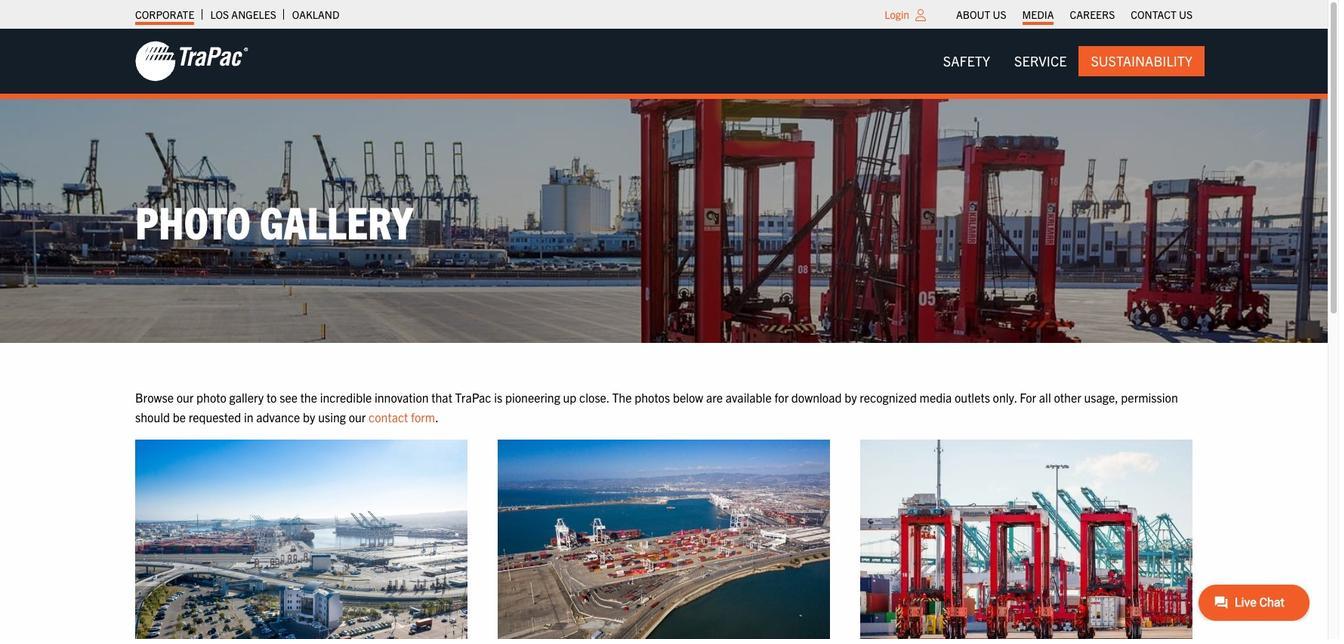 Task type: locate. For each thing, give the bounding box(es) containing it.
our
[[176, 390, 194, 405], [349, 409, 366, 424]]

media link
[[1022, 4, 1054, 25]]

corporate image
[[135, 40, 249, 82]]

1 us from the left
[[993, 8, 1007, 21]]

1 vertical spatial our
[[349, 409, 366, 424]]

0 horizontal spatial us
[[993, 8, 1007, 21]]

corporate
[[135, 8, 194, 21]]

gallery
[[229, 390, 264, 405]]

careers link
[[1070, 4, 1115, 25]]

close.
[[579, 390, 609, 405]]

trapac los angeles image
[[135, 439, 468, 639]]

main content containing browse our photo gallery to see the incredible innovation that trapac is pioneering up close. the photos below are available for download by recognized media outlets only. for all other usage, permission should be requested in advance by using our
[[120, 389, 1339, 639]]

our down incredible
[[349, 409, 366, 424]]

us right the about in the right of the page
[[993, 8, 1007, 21]]

contact us
[[1131, 8, 1193, 21]]

login link
[[885, 8, 909, 21]]

0 vertical spatial menu bar
[[948, 4, 1201, 25]]

browse our photo gallery to see the incredible innovation that trapac is pioneering up close. the photos below are available for download by recognized media outlets only. for all other usage, permission should be requested in advance by using our
[[135, 390, 1178, 424]]

contact
[[369, 409, 408, 424]]

us right contact
[[1179, 8, 1193, 21]]

form
[[411, 409, 435, 424]]

by down the
[[303, 409, 315, 424]]

oakland link
[[292, 4, 340, 25]]

sustainability link
[[1079, 46, 1205, 76]]

requested
[[189, 409, 241, 424]]

us
[[993, 8, 1007, 21], [1179, 8, 1193, 21]]

our up the be
[[176, 390, 194, 405]]

safety
[[943, 52, 990, 69]]

only.
[[993, 390, 1017, 405]]

is
[[494, 390, 502, 405]]

1 horizontal spatial us
[[1179, 8, 1193, 21]]

los
[[210, 8, 229, 21]]

2 us from the left
[[1179, 8, 1193, 21]]

media
[[920, 390, 952, 405]]

service link
[[1002, 46, 1079, 76]]

0 vertical spatial our
[[176, 390, 194, 405]]

0 horizontal spatial by
[[303, 409, 315, 424]]

us inside 'contact us' link
[[1179, 8, 1193, 21]]

login
[[885, 8, 909, 21]]

should
[[135, 409, 170, 424]]

us inside about us link
[[993, 8, 1007, 21]]

1 vertical spatial menu bar
[[931, 46, 1205, 76]]

by right download
[[845, 390, 857, 405]]

los angeles link
[[210, 4, 276, 25]]

corporate link
[[135, 4, 194, 25]]

menu bar up service
[[948, 4, 1201, 25]]

0 vertical spatial by
[[845, 390, 857, 405]]

all
[[1039, 390, 1051, 405]]

sustainability
[[1091, 52, 1193, 69]]

photos
[[635, 390, 670, 405]]

below
[[673, 390, 703, 405]]

angeles
[[231, 8, 276, 21]]

careers
[[1070, 8, 1115, 21]]

for
[[1020, 390, 1036, 405]]

contact us link
[[1131, 4, 1193, 25]]

menu bar down careers
[[931, 46, 1205, 76]]

1 horizontal spatial our
[[349, 409, 366, 424]]

by
[[845, 390, 857, 405], [303, 409, 315, 424]]

menu bar
[[948, 4, 1201, 25], [931, 46, 1205, 76]]

main content
[[120, 389, 1339, 639]]

light image
[[916, 9, 926, 21]]



Task type: describe. For each thing, give the bounding box(es) containing it.
available
[[726, 390, 772, 405]]

advance
[[256, 409, 300, 424]]

that
[[432, 390, 452, 405]]

the
[[612, 390, 632, 405]]

los angeles
[[210, 8, 276, 21]]

permission
[[1121, 390, 1178, 405]]

usage,
[[1084, 390, 1118, 405]]

for
[[775, 390, 789, 405]]

trapac oakland image
[[498, 439, 830, 639]]

trapac los angeles automated straddle carrier image
[[860, 439, 1193, 639]]

contact form .
[[369, 409, 439, 424]]

us for contact us
[[1179, 8, 1193, 21]]

the
[[300, 390, 317, 405]]

trapac
[[455, 390, 491, 405]]

contact form link
[[369, 409, 435, 424]]

other
[[1054, 390, 1081, 405]]

menu bar containing safety
[[931, 46, 1205, 76]]

about us link
[[956, 4, 1007, 25]]

photo gallery
[[135, 193, 413, 248]]

us for about us
[[993, 8, 1007, 21]]

outlets
[[955, 390, 990, 405]]

about us
[[956, 8, 1007, 21]]

to
[[267, 390, 277, 405]]

pioneering
[[505, 390, 560, 405]]

incredible
[[320, 390, 372, 405]]

oakland
[[292, 8, 340, 21]]

be
[[173, 409, 186, 424]]

are
[[706, 390, 723, 405]]

1 vertical spatial by
[[303, 409, 315, 424]]

contact
[[1131, 8, 1177, 21]]

sustainability menu item
[[1079, 46, 1205, 76]]

recognized
[[860, 390, 917, 405]]

service
[[1015, 52, 1067, 69]]

download
[[792, 390, 842, 405]]

photo
[[196, 390, 227, 405]]

in
[[244, 409, 253, 424]]

menu bar containing about us
[[948, 4, 1201, 25]]

about
[[956, 8, 990, 21]]

up
[[563, 390, 577, 405]]

0 horizontal spatial our
[[176, 390, 194, 405]]

using
[[318, 409, 346, 424]]

.
[[435, 409, 439, 424]]

1 horizontal spatial by
[[845, 390, 857, 405]]

media
[[1022, 8, 1054, 21]]

innovation
[[375, 390, 429, 405]]

see
[[280, 390, 298, 405]]

gallery
[[260, 193, 413, 248]]

browse
[[135, 390, 174, 405]]

safety link
[[931, 46, 1002, 76]]

photo
[[135, 193, 251, 248]]



Task type: vqa. For each thing, say whether or not it's contained in the screenshot.
GLOBAL
no



